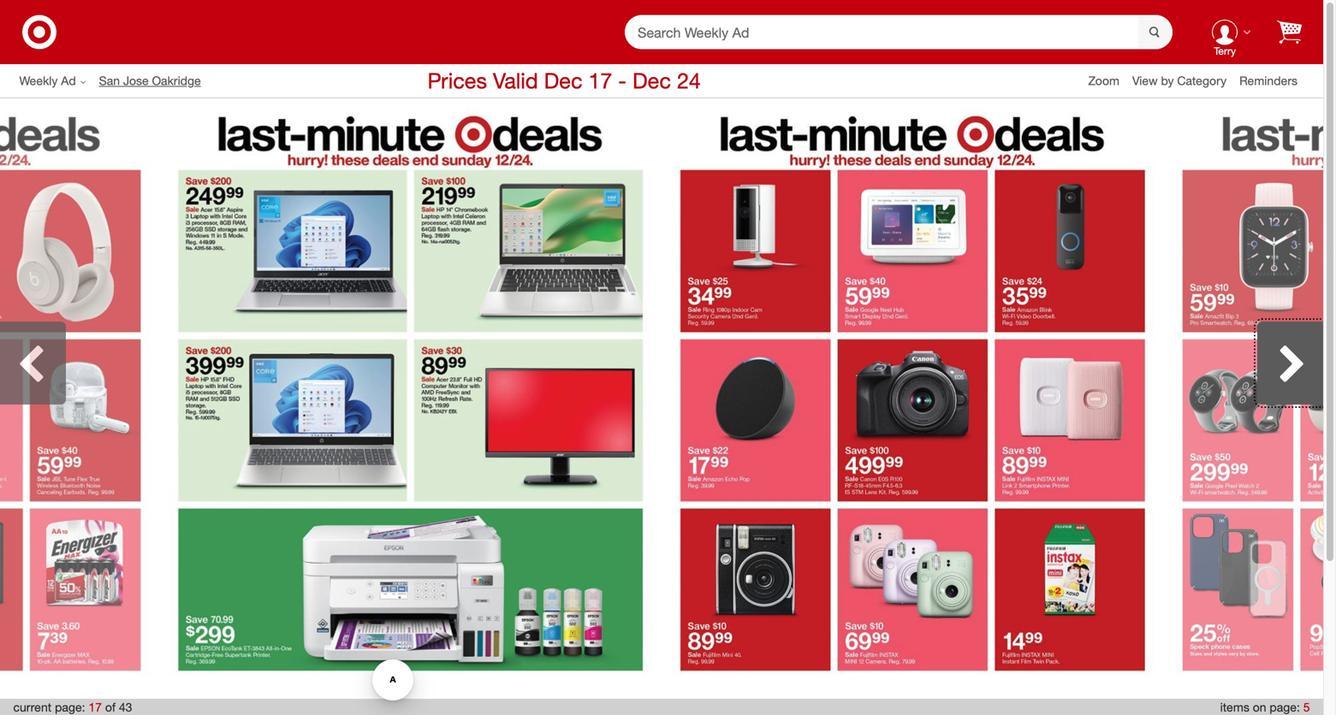 Task type: describe. For each thing, give the bounding box(es) containing it.
ad
[[61, 73, 76, 88]]

43
[[119, 700, 132, 715]]

terry
[[1214, 45, 1236, 58]]

2 dec from the left
[[633, 68, 671, 94]]

page 17 image
[[160, 108, 662, 690]]

items on page: 5
[[1221, 700, 1310, 715]]

category
[[1178, 73, 1227, 88]]

san jose oakridge link
[[99, 72, 214, 89]]

page 18 image
[[662, 108, 1164, 690]]

view
[[1133, 73, 1158, 88]]

go to target.com image
[[22, 15, 57, 49]]

reminders link
[[1240, 72, 1311, 89]]

view your cart on target.com image
[[1277, 20, 1302, 44]]

2 page: from the left
[[1270, 700, 1300, 715]]

zoom
[[1089, 73, 1120, 88]]

zoom link
[[1089, 72, 1133, 89]]

-
[[618, 68, 627, 94]]

terry link
[[1199, 5, 1252, 59]]

5
[[1304, 700, 1310, 715]]

san
[[99, 73, 120, 88]]

prices valid dec 17 - dec 24
[[428, 68, 701, 94]]



Task type: locate. For each thing, give the bounding box(es) containing it.
jose
[[123, 73, 149, 88]]

items
[[1221, 700, 1250, 715]]

17 left of
[[89, 700, 102, 715]]

page 16 image
[[0, 108, 160, 690]]

san jose oakridge
[[99, 73, 201, 88]]

1 horizontal spatial 17
[[589, 68, 613, 94]]

of
[[105, 700, 116, 715]]

zoom-in element
[[1089, 73, 1120, 88]]

on
[[1253, 700, 1267, 715]]

0 horizontal spatial 17
[[89, 700, 102, 715]]

1 page: from the left
[[55, 700, 85, 715]]

Search Weekly Ad search field
[[625, 15, 1173, 51]]

weekly ad
[[19, 73, 76, 88]]

page 19 image
[[1164, 108, 1337, 690]]

current page: 17 of 43
[[13, 700, 132, 715]]

dec
[[544, 68, 583, 94], [633, 68, 671, 94]]

prices
[[428, 68, 487, 94]]

0 horizontal spatial page:
[[55, 700, 85, 715]]

weekly ad link
[[19, 72, 99, 89]]

1 dec from the left
[[544, 68, 583, 94]]

oakridge
[[152, 73, 201, 88]]

current
[[13, 700, 52, 715]]

form
[[625, 15, 1173, 51]]

dec right valid
[[544, 68, 583, 94]]

1 horizontal spatial dec
[[633, 68, 671, 94]]

24
[[677, 68, 701, 94]]

view by category
[[1133, 73, 1227, 88]]

17 left -
[[589, 68, 613, 94]]

by
[[1161, 73, 1174, 88]]

valid
[[493, 68, 538, 94]]

view by category link
[[1133, 73, 1240, 88]]

dec right -
[[633, 68, 671, 94]]

17
[[589, 68, 613, 94], [89, 700, 102, 715]]

reminders
[[1240, 73, 1298, 88]]

0 vertical spatial 17
[[589, 68, 613, 94]]

page:
[[55, 700, 85, 715], [1270, 700, 1300, 715]]

0 horizontal spatial dec
[[544, 68, 583, 94]]

weekly
[[19, 73, 58, 88]]

1 vertical spatial 17
[[89, 700, 102, 715]]

1 horizontal spatial page:
[[1270, 700, 1300, 715]]

page: left 5
[[1270, 700, 1300, 715]]

page: right the current
[[55, 700, 85, 715]]



Task type: vqa. For each thing, say whether or not it's contained in the screenshot.
'04'
no



